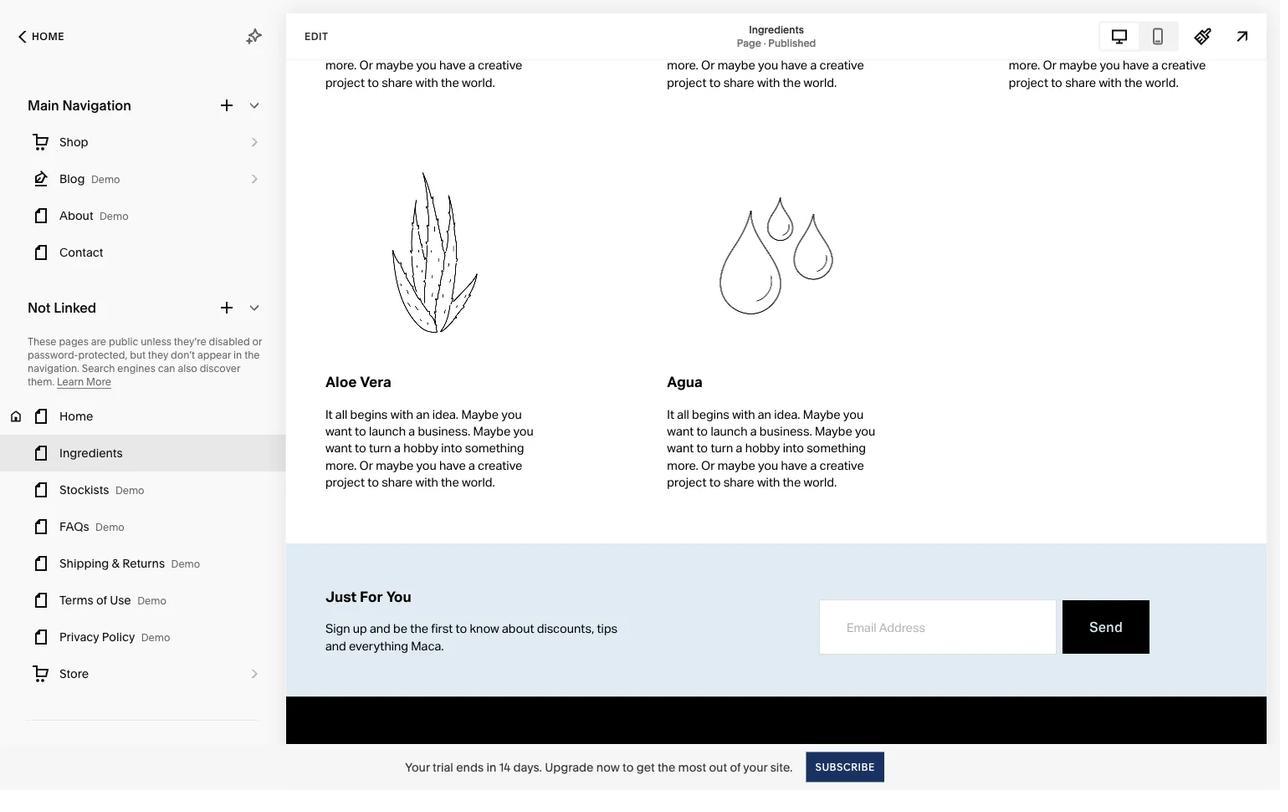Task type: locate. For each thing, give the bounding box(es) containing it.
of
[[96, 594, 107, 608], [730, 760, 741, 775]]

0 vertical spatial in
[[234, 349, 242, 361]]

edit button
[[294, 21, 339, 52]]

the right get
[[657, 760, 675, 775]]

ingredients for ingredients
[[59, 446, 123, 461]]

of right the out on the bottom of page
[[730, 760, 741, 775]]

they're
[[174, 336, 206, 348]]

demo right returns
[[171, 558, 200, 571]]

password-
[[28, 349, 78, 361]]

get
[[636, 760, 655, 775]]

ingredients up "·" at the top of page
[[749, 23, 804, 36]]

0 vertical spatial of
[[96, 594, 107, 608]]

demo right policy
[[141, 632, 170, 644]]

0 horizontal spatial ingredients
[[59, 446, 123, 461]]

14
[[499, 760, 510, 775]]

1 horizontal spatial in
[[486, 760, 496, 775]]

home button down the engines
[[0, 398, 286, 435]]

contact button
[[0, 234, 286, 271]]

0 horizontal spatial the
[[244, 349, 260, 361]]

home
[[32, 31, 64, 43], [59, 410, 93, 424]]

also
[[178, 363, 197, 375]]

ingredients
[[749, 23, 804, 36], [59, 446, 123, 461]]

home up main
[[32, 31, 64, 43]]

home down learn more link
[[59, 410, 93, 424]]

0 vertical spatial the
[[244, 349, 260, 361]]

these pages are public unless they're disabled or password-protected, but they don't appear in the navigation. search engines can also discover them.
[[28, 336, 262, 388]]

them.
[[28, 376, 55, 388]]

to
[[623, 760, 634, 775]]

demo inside shipping  & returns demo
[[171, 558, 200, 571]]

home button up main
[[0, 18, 83, 55]]

site.
[[770, 760, 793, 775]]

1 home button from the top
[[0, 18, 83, 55]]

demo right use
[[137, 595, 166, 607]]

home button
[[0, 18, 83, 55], [0, 398, 286, 435]]

demo
[[91, 174, 120, 186], [100, 210, 129, 223], [115, 485, 144, 497], [95, 522, 124, 534], [171, 558, 200, 571], [137, 595, 166, 607], [141, 632, 170, 644]]

privacy
[[59, 630, 99, 645]]

tab list
[[1100, 23, 1177, 50]]

edit
[[305, 30, 328, 42]]

in left the 14
[[486, 760, 496, 775]]

ingredients page · published
[[737, 23, 816, 49]]

1 vertical spatial the
[[657, 760, 675, 775]]

1 vertical spatial in
[[486, 760, 496, 775]]

0 vertical spatial home button
[[0, 18, 83, 55]]

ingredients up stockists at the bottom of page
[[59, 446, 123, 461]]

in
[[234, 349, 242, 361], [486, 760, 496, 775]]

1 vertical spatial home button
[[0, 398, 286, 435]]

1 vertical spatial of
[[730, 760, 741, 775]]

navigation.
[[28, 363, 79, 375]]

0 vertical spatial ingredients
[[749, 23, 804, 36]]

1 vertical spatial ingredients
[[59, 446, 123, 461]]

demo inside terms of use demo
[[137, 595, 166, 607]]

demo right the blog at the left top
[[91, 174, 120, 186]]

0 horizontal spatial of
[[96, 594, 107, 608]]

your trial ends in 14 days. upgrade now to get the most out of your site.
[[405, 760, 793, 775]]

disabled
[[209, 336, 250, 348]]

&
[[112, 557, 119, 571]]

ingredients inside ingredients page · published
[[749, 23, 804, 36]]

in down "disabled"
[[234, 349, 242, 361]]

demo right "faqs"
[[95, 522, 124, 534]]

demo down ingredients "button" on the bottom
[[115, 485, 144, 497]]

1 horizontal spatial ingredients
[[749, 23, 804, 36]]

the
[[244, 349, 260, 361], [657, 760, 675, 775]]

now
[[596, 760, 620, 775]]

0 horizontal spatial in
[[234, 349, 242, 361]]

discover
[[200, 363, 240, 375]]

0 vertical spatial home
[[32, 31, 64, 43]]

unless
[[141, 336, 171, 348]]

search
[[82, 363, 115, 375]]

your
[[743, 760, 768, 775]]

the down or
[[244, 349, 260, 361]]

are
[[91, 336, 106, 348]]

ingredients for ingredients page · published
[[749, 23, 804, 36]]

shop button
[[0, 124, 286, 161]]

ingredients inside "button"
[[59, 446, 123, 461]]

demo right 'about'
[[100, 210, 129, 223]]

pages
[[59, 336, 89, 348]]

of left use
[[96, 594, 107, 608]]

terms of use demo
[[59, 594, 166, 608]]

1 horizontal spatial of
[[730, 760, 741, 775]]

shop
[[59, 135, 88, 149]]

these
[[28, 336, 57, 348]]



Task type: vqa. For each thing, say whether or not it's contained in the screenshot.
demo
yes



Task type: describe. For each thing, give the bounding box(es) containing it.
store
[[59, 667, 89, 681]]

·
[[764, 37, 766, 49]]

blog
[[59, 172, 85, 186]]

contact
[[59, 246, 103, 260]]

demo inside faqs demo
[[95, 522, 124, 534]]

can
[[158, 363, 175, 375]]

not
[[28, 300, 51, 316]]

engines
[[117, 363, 155, 375]]

faqs demo
[[59, 520, 124, 534]]

stockists demo
[[59, 483, 144, 497]]

published
[[768, 37, 816, 49]]

appear
[[197, 349, 231, 361]]

blog demo
[[59, 172, 120, 186]]

or
[[252, 336, 262, 348]]

in inside the 'these pages are public unless they're disabled or password-protected, but they don't appear in the navigation. search engines can also discover them.'
[[234, 349, 242, 361]]

subscribe button
[[806, 753, 884, 783]]

don't
[[171, 349, 195, 361]]

use
[[110, 594, 131, 608]]

learn more link
[[57, 376, 111, 389]]

most
[[678, 760, 706, 775]]

learn
[[57, 376, 84, 388]]

stockists
[[59, 483, 109, 497]]

page
[[737, 37, 761, 49]]

main
[[28, 97, 59, 113]]

out
[[709, 760, 727, 775]]

ends
[[456, 760, 484, 775]]

ingredients button
[[0, 435, 286, 472]]

public
[[109, 336, 138, 348]]

your
[[405, 760, 430, 775]]

shipping
[[59, 557, 109, 571]]

privacy policy demo
[[59, 630, 170, 645]]

days.
[[513, 760, 542, 775]]

learn more
[[57, 376, 111, 388]]

demo inside privacy policy demo
[[141, 632, 170, 644]]

about demo
[[59, 209, 129, 223]]

faqs
[[59, 520, 89, 534]]

not linked
[[28, 300, 96, 316]]

subscribe
[[815, 761, 875, 773]]

store button
[[0, 656, 286, 693]]

linked
[[54, 300, 96, 316]]

demo inside blog demo
[[91, 174, 120, 186]]

they
[[148, 349, 168, 361]]

1 horizontal spatial the
[[657, 760, 675, 775]]

2 home button from the top
[[0, 398, 286, 435]]

but
[[130, 349, 146, 361]]

demo inside about demo
[[100, 210, 129, 223]]

terms
[[59, 594, 93, 608]]

main navigation
[[28, 97, 131, 113]]

the inside the 'these pages are public unless they're disabled or password-protected, but they don't appear in the navigation. search engines can also discover them.'
[[244, 349, 260, 361]]

trial
[[433, 760, 453, 775]]

returns
[[122, 557, 165, 571]]

more
[[86, 376, 111, 388]]

policy
[[102, 630, 135, 645]]

1 vertical spatial home
[[59, 410, 93, 424]]

about
[[59, 209, 93, 223]]

shipping  & returns demo
[[59, 557, 200, 571]]

protected,
[[78, 349, 127, 361]]

navigation
[[62, 97, 131, 113]]

upgrade
[[545, 760, 594, 775]]

demo inside stockists demo
[[115, 485, 144, 497]]



